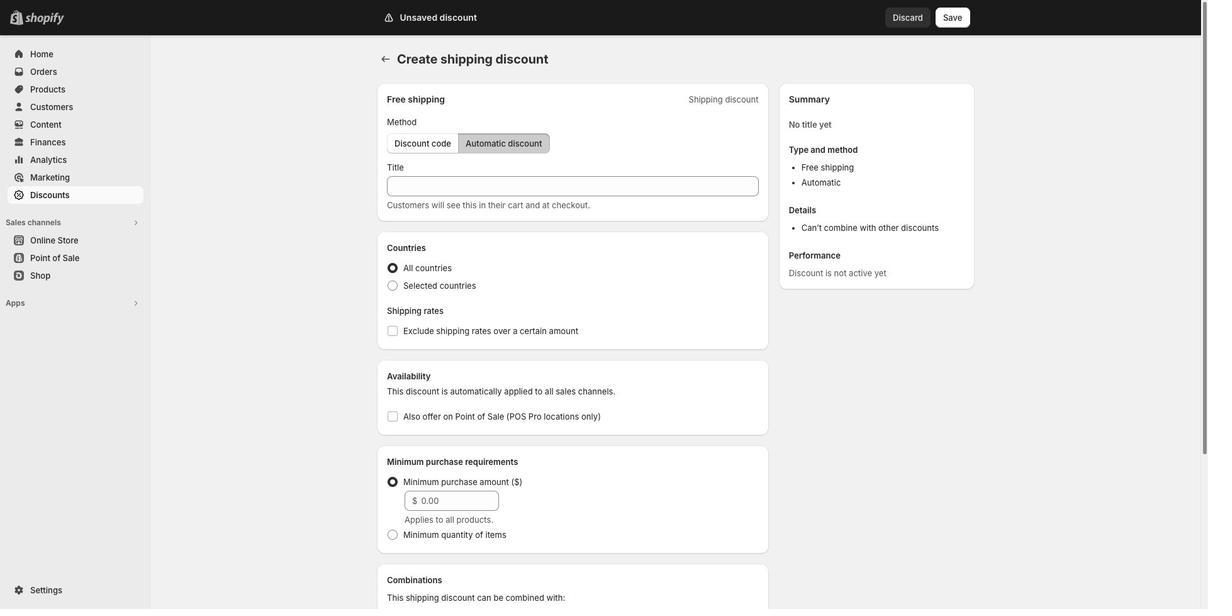 Task type: vqa. For each thing, say whether or not it's contained in the screenshot.
SHOPIFY 'image' at the top left of page
yes



Task type: describe. For each thing, give the bounding box(es) containing it.
0.00 text field
[[421, 491, 499, 511]]



Task type: locate. For each thing, give the bounding box(es) containing it.
None text field
[[387, 176, 759, 196]]

shopify image
[[25, 13, 64, 25]]



